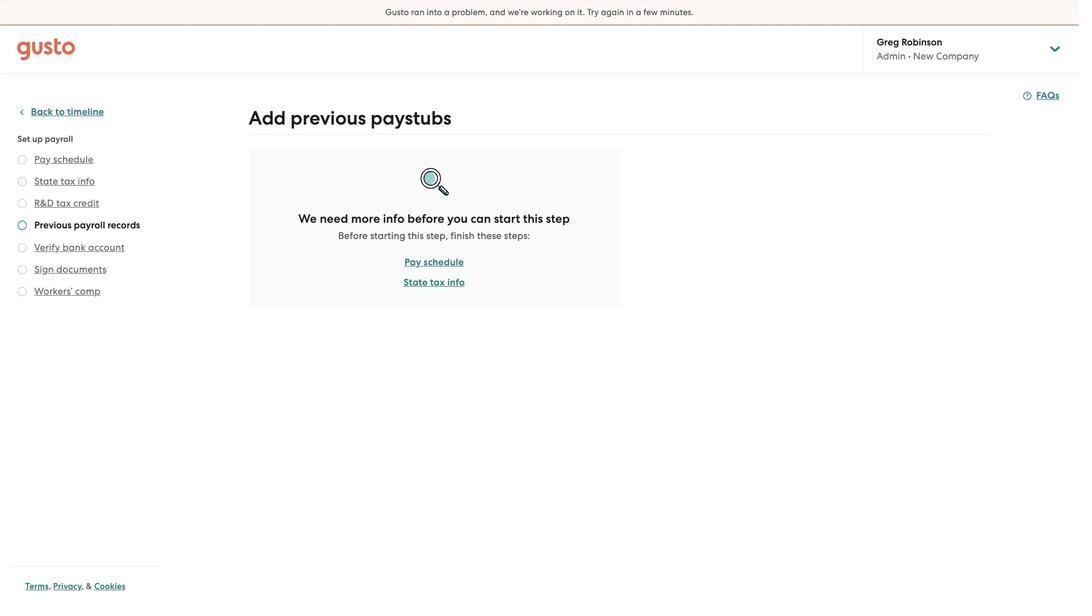 Task type: vqa. For each thing, say whether or not it's contained in the screenshot.
2nd , from the left
yes



Task type: locate. For each thing, give the bounding box(es) containing it.
into
[[427, 7, 442, 17]]

set up payroll
[[17, 134, 73, 144]]

2 check image from the top
[[17, 177, 27, 187]]

info up starting on the left of page
[[383, 212, 405, 226]]

we're
[[508, 7, 529, 17]]

0 vertical spatial tax
[[61, 176, 75, 187]]

pay up state tax info link
[[404, 257, 421, 269]]

0 vertical spatial info
[[78, 176, 95, 187]]

tax for state tax info button
[[61, 176, 75, 187]]

schedule up state tax info link
[[424, 257, 464, 269]]

tax for state tax info link
[[430, 277, 445, 289]]

0 horizontal spatial schedule
[[53, 154, 93, 165]]

payroll up pay schedule "button"
[[45, 134, 73, 144]]

greg
[[877, 37, 899, 48]]

0 vertical spatial state tax info
[[34, 176, 95, 187]]

pay inside "button"
[[34, 154, 51, 165]]

state for state tax info link
[[403, 277, 428, 289]]

tax up r&d tax credit
[[61, 176, 75, 187]]

3 check image from the top
[[17, 221, 27, 230]]

schedule up state tax info button
[[53, 154, 93, 165]]

can
[[471, 212, 491, 226]]

schedule for pay schedule link
[[424, 257, 464, 269]]

paystubs
[[371, 107, 451, 130]]

privacy
[[53, 582, 82, 592]]

terms link
[[25, 582, 49, 592]]

1 vertical spatial pay
[[404, 257, 421, 269]]

1 horizontal spatial payroll
[[74, 220, 105, 232]]

previous payroll records list
[[17, 153, 156, 301]]

state tax info down pay schedule link
[[403, 277, 465, 289]]

this
[[523, 212, 543, 226], [408, 230, 424, 242]]

0 vertical spatial pay schedule
[[34, 154, 93, 165]]

0 vertical spatial schedule
[[53, 154, 93, 165]]

1 horizontal spatial schedule
[[424, 257, 464, 269]]

back to timeline button
[[17, 106, 104, 119]]

robinson
[[901, 37, 942, 48]]

1 vertical spatial pay schedule
[[404, 257, 464, 269]]

0 horizontal spatial payroll
[[45, 134, 73, 144]]

info up "credit"
[[78, 176, 95, 187]]

pay down set up payroll
[[34, 154, 51, 165]]

working
[[531, 7, 563, 17]]

tax right r&d
[[56, 198, 71, 209]]

1 horizontal spatial state tax info
[[403, 277, 465, 289]]

payroll
[[45, 134, 73, 144], [74, 220, 105, 232]]

a right in
[[636, 7, 641, 17]]

info inside button
[[78, 176, 95, 187]]

1 vertical spatial state tax info
[[403, 277, 465, 289]]

check image left verify
[[17, 243, 27, 253]]

add previous paystubs
[[249, 107, 451, 130]]

0 vertical spatial check image
[[17, 199, 27, 209]]

0 horizontal spatial a
[[444, 7, 450, 17]]

workers' comp button
[[34, 285, 101, 298]]

2 horizontal spatial info
[[447, 277, 465, 289]]

check image left r&d
[[17, 199, 27, 209]]

check image for r&d
[[17, 199, 27, 209]]

1 vertical spatial tax
[[56, 198, 71, 209]]

0 vertical spatial pay
[[34, 154, 51, 165]]

account
[[88, 242, 125, 253]]

info for state tax info link
[[447, 277, 465, 289]]

verify bank account
[[34, 242, 125, 253]]

this up steps:
[[523, 212, 543, 226]]

info
[[78, 176, 95, 187], [383, 212, 405, 226], [447, 277, 465, 289]]

,
[[49, 582, 51, 592], [82, 582, 84, 592]]

0 horizontal spatial state tax info
[[34, 176, 95, 187]]

schedule
[[53, 154, 93, 165], [424, 257, 464, 269]]

verify
[[34, 242, 60, 253]]

0 vertical spatial payroll
[[45, 134, 73, 144]]

step,
[[426, 230, 448, 242]]

a
[[444, 7, 450, 17], [636, 7, 641, 17]]

this down before
[[408, 230, 424, 242]]

check image left workers'
[[17, 287, 27, 297]]

and
[[490, 7, 506, 17]]

pay schedule up state tax info link
[[404, 257, 464, 269]]

1 horizontal spatial ,
[[82, 582, 84, 592]]

1 horizontal spatial pay
[[404, 257, 421, 269]]

on
[[565, 7, 575, 17]]

check image left previous
[[17, 221, 27, 230]]

steps:
[[504, 230, 530, 242]]

r&d tax credit
[[34, 198, 99, 209]]

we
[[298, 212, 317, 226]]

again
[[601, 7, 624, 17]]

pay schedule for pay schedule "button"
[[34, 154, 93, 165]]

terms , privacy , & cookies
[[25, 582, 126, 592]]

2 check image from the top
[[17, 287, 27, 297]]

check image left sign on the top of the page
[[17, 265, 27, 275]]

before
[[407, 212, 444, 226]]

before
[[338, 230, 368, 242]]

state tax info
[[34, 176, 95, 187], [403, 277, 465, 289]]

•
[[908, 51, 911, 62]]

tax inside button
[[56, 198, 71, 209]]

faqs
[[1036, 90, 1060, 102]]

pay schedule inside 'previous payroll records' list
[[34, 154, 93, 165]]

greg robinson admin • new company
[[877, 37, 979, 62]]

verify bank account button
[[34, 241, 125, 255]]

tax
[[61, 176, 75, 187], [56, 198, 71, 209], [430, 277, 445, 289]]

1 vertical spatial payroll
[[74, 220, 105, 232]]

0 horizontal spatial pay schedule
[[34, 154, 93, 165]]

state
[[34, 176, 58, 187], [403, 277, 428, 289]]

we need more info before you can start this step before starting this step, finish these steps:
[[298, 212, 570, 242]]

info down pay schedule link
[[447, 277, 465, 289]]

a right the into
[[444, 7, 450, 17]]

previous
[[290, 107, 366, 130]]

2 vertical spatial tax
[[430, 277, 445, 289]]

check image left state tax info button
[[17, 177, 27, 187]]

these
[[477, 230, 502, 242]]

pay schedule up state tax info button
[[34, 154, 93, 165]]

starting
[[370, 230, 405, 242]]

4 check image from the top
[[17, 243, 27, 253]]

check image for verify
[[17, 243, 27, 253]]

pay schedule
[[34, 154, 93, 165], [404, 257, 464, 269]]

1 horizontal spatial this
[[523, 212, 543, 226]]

faqs button
[[1023, 89, 1060, 103]]

payroll down "credit"
[[74, 220, 105, 232]]

state tax info button
[[34, 175, 95, 188]]

&
[[86, 582, 92, 592]]

0 horizontal spatial ,
[[49, 582, 51, 592]]

state tax info inside 'previous payroll records' list
[[34, 176, 95, 187]]

1 horizontal spatial state
[[403, 277, 428, 289]]

records
[[107, 220, 140, 232]]

tax down pay schedule link
[[430, 277, 445, 289]]

terms
[[25, 582, 49, 592]]

0 horizontal spatial this
[[408, 230, 424, 242]]

1 vertical spatial schedule
[[424, 257, 464, 269]]

finish
[[451, 230, 475, 242]]

state tax info down pay schedule "button"
[[34, 176, 95, 187]]

admin
[[877, 51, 906, 62]]

0 vertical spatial state
[[34, 176, 58, 187]]

few
[[643, 7, 658, 17]]

1 horizontal spatial a
[[636, 7, 641, 17]]

check image down set
[[17, 155, 27, 165]]

check image
[[17, 155, 27, 165], [17, 177, 27, 187], [17, 221, 27, 230], [17, 243, 27, 253], [17, 265, 27, 275]]

previous payroll records
[[34, 220, 140, 232]]

0 horizontal spatial state
[[34, 176, 58, 187]]

, left privacy
[[49, 582, 51, 592]]

pay for pay schedule link
[[404, 257, 421, 269]]

problem,
[[452, 7, 488, 17]]

state up r&d
[[34, 176, 58, 187]]

schedule inside "button"
[[53, 154, 93, 165]]

2 vertical spatial info
[[447, 277, 465, 289]]

tax inside button
[[61, 176, 75, 187]]

1 vertical spatial info
[[383, 212, 405, 226]]

0 vertical spatial this
[[523, 212, 543, 226]]

sign documents
[[34, 264, 107, 275]]

pay
[[34, 154, 51, 165], [404, 257, 421, 269]]

cookies button
[[94, 581, 126, 594]]

pay schedule link
[[404, 256, 464, 270]]

check image
[[17, 199, 27, 209], [17, 287, 27, 297]]

0 horizontal spatial info
[[78, 176, 95, 187]]

0 horizontal spatial pay
[[34, 154, 51, 165]]

5 check image from the top
[[17, 265, 27, 275]]

, left &
[[82, 582, 84, 592]]

start
[[494, 212, 520, 226]]

1 vertical spatial state
[[403, 277, 428, 289]]

1 vertical spatial check image
[[17, 287, 27, 297]]

1 horizontal spatial info
[[383, 212, 405, 226]]

state down pay schedule link
[[403, 277, 428, 289]]

1 horizontal spatial pay schedule
[[404, 257, 464, 269]]

1 check image from the top
[[17, 155, 27, 165]]

1 check image from the top
[[17, 199, 27, 209]]

state inside button
[[34, 176, 58, 187]]



Task type: describe. For each thing, give the bounding box(es) containing it.
state tax info for state tax info button
[[34, 176, 95, 187]]

gusto
[[385, 7, 409, 17]]

info inside 'we need more info before you can start this step before starting this step, finish these steps:'
[[383, 212, 405, 226]]

try
[[587, 7, 599, 17]]

1 a from the left
[[444, 7, 450, 17]]

r&d tax credit button
[[34, 197, 99, 210]]

pay schedule for pay schedule link
[[404, 257, 464, 269]]

more
[[351, 212, 380, 226]]

need
[[320, 212, 348, 226]]

check image for workers'
[[17, 287, 27, 297]]

workers' comp
[[34, 286, 101, 297]]

in
[[626, 7, 634, 17]]

state for state tax info button
[[34, 176, 58, 187]]

previous
[[34, 220, 72, 232]]

company
[[936, 51, 979, 62]]

workers'
[[34, 286, 73, 297]]

sign documents button
[[34, 263, 107, 277]]

pay schedule button
[[34, 153, 93, 166]]

payroll inside list
[[74, 220, 105, 232]]

timeline
[[67, 106, 104, 118]]

cookies
[[94, 582, 126, 592]]

minutes.
[[660, 7, 694, 17]]

state tax info link
[[403, 277, 465, 290]]

ran
[[411, 7, 425, 17]]

sign
[[34, 264, 54, 275]]

up
[[32, 134, 43, 144]]

it.
[[577, 7, 585, 17]]

check image for state
[[17, 177, 27, 187]]

r&d
[[34, 198, 54, 209]]

documents
[[56, 264, 107, 275]]

to
[[55, 106, 65, 118]]

add
[[249, 107, 286, 130]]

set
[[17, 134, 30, 144]]

check image for pay
[[17, 155, 27, 165]]

1 , from the left
[[49, 582, 51, 592]]

state tax info for state tax info link
[[403, 277, 465, 289]]

2 a from the left
[[636, 7, 641, 17]]

privacy link
[[53, 582, 82, 592]]

new
[[913, 51, 934, 62]]

2 , from the left
[[82, 582, 84, 592]]

comp
[[75, 286, 101, 297]]

home image
[[17, 38, 75, 60]]

schedule for pay schedule "button"
[[53, 154, 93, 165]]

back
[[31, 106, 53, 118]]

bank
[[63, 242, 86, 253]]

info for state tax info button
[[78, 176, 95, 187]]

credit
[[73, 198, 99, 209]]

you
[[447, 212, 468, 226]]

step
[[546, 212, 570, 226]]

tax for the r&d tax credit button
[[56, 198, 71, 209]]

back to timeline
[[31, 106, 104, 118]]

pay for pay schedule "button"
[[34, 154, 51, 165]]

check image for sign
[[17, 265, 27, 275]]

gusto ran into a problem, and we're working on it. try again in a few minutes.
[[385, 7, 694, 17]]

1 vertical spatial this
[[408, 230, 424, 242]]



